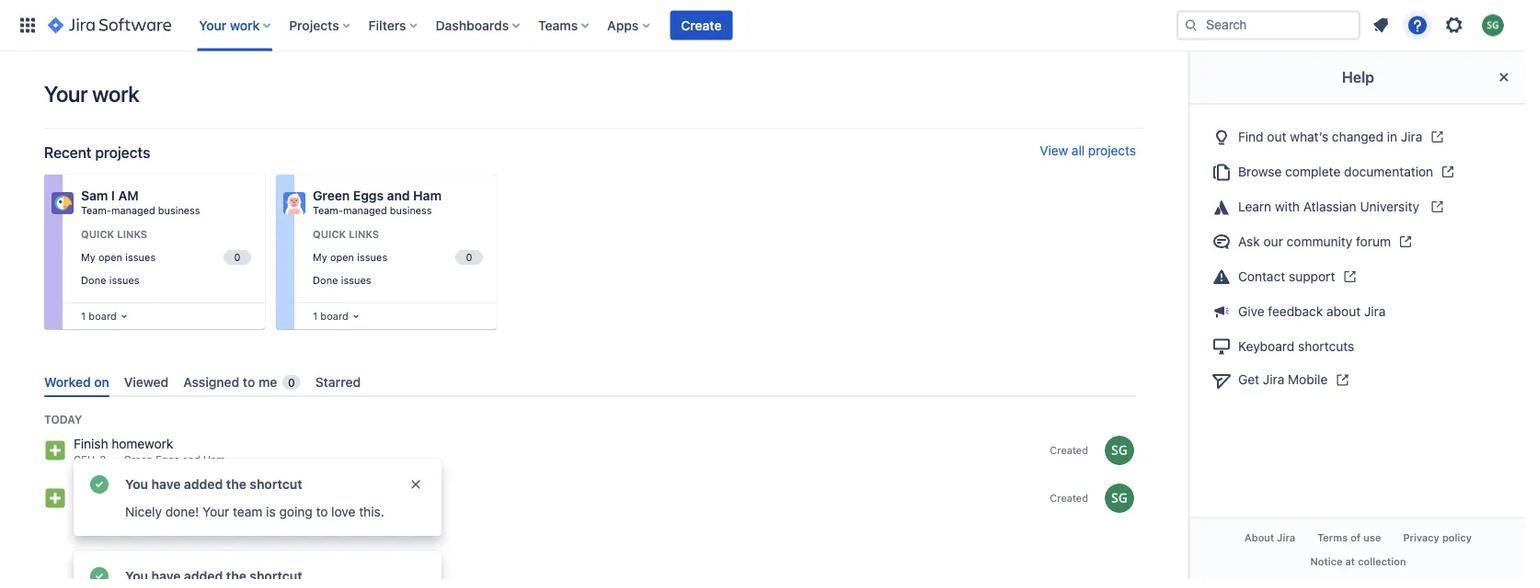 Task type: vqa. For each thing, say whether or not it's contained in the screenshot.
Search timeline text field
no



Task type: locate. For each thing, give the bounding box(es) containing it.
1 vertical spatial i
[[74, 485, 77, 500]]

browse complete documentation link
[[1205, 155, 1512, 189]]

2 vertical spatial your
[[203, 505, 229, 520]]

1 for sam i am
[[81, 310, 86, 322]]

2 links from the left
[[349, 229, 379, 241]]

my open issues
[[81, 251, 156, 263], [313, 251, 387, 263]]

ask
[[1238, 234, 1260, 249]]

1 vertical spatial success image
[[88, 566, 110, 581]]

team-
[[81, 205, 111, 217], [313, 205, 343, 217]]

done issues link up board icon
[[309, 270, 486, 291]]

banner containing your work
[[0, 0, 1526, 52]]

get jira mobile
[[1238, 372, 1328, 387]]

1 managed from the left
[[111, 205, 155, 217]]

0 horizontal spatial work
[[92, 81, 139, 107]]

work left projects
[[230, 17, 260, 33]]

done issues up 1 board popup button
[[313, 274, 371, 286]]

issues up board icon
[[341, 274, 371, 286]]

board inside popup button
[[320, 310, 348, 322]]

1 horizontal spatial open
[[330, 251, 354, 263]]

0 horizontal spatial managed
[[111, 205, 155, 217]]

success image down 2
[[88, 474, 110, 496]]

2 vertical spatial eggs
[[154, 502, 178, 514]]

jira software image
[[48, 14, 171, 36], [48, 14, 171, 36]]

you have added the shortcut
[[125, 477, 302, 492]]

1 horizontal spatial links
[[349, 229, 379, 241]]

ask our community forum link
[[1205, 224, 1512, 259]]

view all projects
[[1040, 143, 1136, 158]]

your work
[[199, 17, 260, 33], [44, 81, 139, 107]]

green inside green eggs and ham team-managed business
[[313, 188, 350, 203]]

green
[[313, 188, 350, 203], [124, 454, 153, 466], [122, 502, 151, 514]]

issues down the sam i am team-managed business at top
[[125, 251, 156, 263]]

my open issues for i
[[81, 251, 156, 263]]

your inside popup button
[[199, 17, 227, 33]]

success image
[[88, 474, 110, 496], [88, 566, 110, 581]]

0 vertical spatial work
[[230, 17, 260, 33]]

recent projects
[[44, 144, 150, 161]]

1 vertical spatial green
[[124, 454, 153, 466]]

2 quick from the left
[[313, 229, 346, 241]]

1 horizontal spatial board
[[320, 310, 348, 322]]

1 quick links from the left
[[81, 229, 147, 241]]

open up 1 board popup button
[[330, 251, 354, 263]]

2 horizontal spatial 1
[[313, 310, 318, 322]]

you
[[125, 477, 148, 492]]

1 vertical spatial created
[[1050, 493, 1088, 504]]

ham for green eggs and ham
[[202, 502, 224, 514]]

0 vertical spatial ham
[[413, 188, 442, 203]]

2 team- from the left
[[313, 205, 343, 217]]

managed inside the sam i am team-managed business
[[111, 205, 155, 217]]

love
[[331, 505, 356, 520]]

privacy policy link
[[1392, 527, 1483, 550]]

geh- inside finish homework geh-2 · green eggs and ham
[[74, 454, 100, 466]]

with
[[1275, 199, 1300, 214]]

geh-
[[74, 454, 100, 466], [74, 502, 100, 514]]

board up on
[[89, 310, 117, 322]]

my open issues up board icon
[[313, 251, 387, 263]]

nicely done! your team is going to love this.
[[125, 505, 384, 520]]

created for i need to cook green eggs and ham
[[1050, 493, 1088, 504]]

2 vertical spatial to
[[316, 505, 328, 520]]

2 my open issues link from the left
[[309, 247, 486, 268]]

apps
[[607, 17, 639, 33]]

1 horizontal spatial my
[[313, 251, 327, 263]]

1 horizontal spatial 1
[[100, 502, 104, 514]]

0 vertical spatial geh-
[[74, 454, 100, 466]]

my up 1 board dropdown button
[[81, 251, 95, 263]]

1 horizontal spatial quick links
[[313, 229, 379, 241]]

0 horizontal spatial links
[[117, 229, 147, 241]]

tab list
[[37, 367, 1144, 398]]

open up 1 board dropdown button
[[98, 251, 122, 263]]

notice at collection link
[[1299, 550, 1417, 573]]

to left me
[[243, 374, 255, 390]]

managed
[[111, 205, 155, 217], [343, 205, 387, 217]]

Search field
[[1177, 11, 1361, 40]]

1 horizontal spatial done
[[313, 274, 338, 286]]

i left am
[[111, 188, 115, 203]]

1 1 board from the left
[[81, 310, 117, 322]]

1 horizontal spatial done issues
[[313, 274, 371, 286]]

my open issues link down green eggs and ham team-managed business
[[309, 247, 486, 268]]

to left cook
[[115, 485, 127, 500]]

0 horizontal spatial open
[[98, 251, 122, 263]]

1 horizontal spatial my open issues
[[313, 251, 387, 263]]

1 horizontal spatial your work
[[199, 17, 260, 33]]

1 board
[[81, 310, 117, 322], [313, 310, 348, 322]]

1 horizontal spatial quick
[[313, 229, 346, 241]]

eggs inside finish homework geh-2 · green eggs and ham
[[156, 454, 180, 466]]

1 down need
[[100, 502, 104, 514]]

created for finish homework
[[1050, 445, 1088, 457]]

2 done issues from the left
[[313, 274, 371, 286]]

work up recent projects
[[92, 81, 139, 107]]

1 quick from the left
[[81, 229, 114, 241]]

0 horizontal spatial 1
[[81, 310, 86, 322]]

2 vertical spatial ham
[[202, 502, 224, 514]]

1 created from the top
[[1050, 445, 1088, 457]]

0 horizontal spatial board
[[89, 310, 117, 322]]

projects up am
[[95, 144, 150, 161]]

done issues up 1 board dropdown button
[[81, 274, 139, 286]]

2 open from the left
[[330, 251, 354, 263]]

your work left projects
[[199, 17, 260, 33]]

1 board up starred
[[313, 310, 348, 322]]

1 board button
[[309, 306, 363, 327]]

1 board inside popup button
[[313, 310, 348, 322]]

i inside the sam i am team-managed business
[[111, 188, 115, 203]]

geh- down need
[[74, 502, 100, 514]]

done issues link up board image
[[77, 270, 254, 291]]

1 horizontal spatial team-
[[313, 205, 343, 217]]

i left need
[[74, 485, 77, 500]]

2 1 board from the left
[[313, 310, 348, 322]]

0 horizontal spatial my open issues
[[81, 251, 156, 263]]

business inside green eggs and ham team-managed business
[[390, 205, 432, 217]]

2 board from the left
[[320, 310, 348, 322]]

done issues link for and
[[309, 270, 486, 291]]

2 quick links from the left
[[313, 229, 379, 241]]

0 horizontal spatial team-
[[81, 205, 111, 217]]

today
[[44, 413, 82, 426]]

all
[[1072, 143, 1085, 158]]

to
[[243, 374, 255, 390], [115, 485, 127, 500], [316, 505, 328, 520]]

ham inside green eggs and ham team-managed business
[[413, 188, 442, 203]]

quick links down am
[[81, 229, 147, 241]]

geh-1
[[74, 502, 104, 514]]

open
[[98, 251, 122, 263], [330, 251, 354, 263]]

1 horizontal spatial business
[[390, 205, 432, 217]]

notifications image
[[1370, 14, 1392, 36]]

1 vertical spatial eggs
[[156, 454, 180, 466]]

policy
[[1442, 532, 1472, 544]]

created left sam green image
[[1050, 445, 1088, 457]]

ham
[[413, 188, 442, 203], [203, 454, 225, 466], [202, 502, 224, 514]]

create button
[[670, 11, 733, 40]]

business inside the sam i am team-managed business
[[158, 205, 200, 217]]

1 board from the left
[[89, 310, 117, 322]]

1 horizontal spatial i
[[111, 188, 115, 203]]

geh- down finish
[[74, 454, 100, 466]]

issues down green eggs and ham team-managed business
[[357, 251, 387, 263]]

board image
[[117, 309, 131, 324]]

shortcuts
[[1298, 339, 1354, 354]]

created left sam green icon
[[1050, 493, 1088, 504]]

0 vertical spatial created
[[1050, 445, 1088, 457]]

1 my from the left
[[81, 251, 95, 263]]

2 business from the left
[[390, 205, 432, 217]]

board image
[[348, 309, 363, 324]]

0 horizontal spatial to
[[115, 485, 127, 500]]

quick links
[[81, 229, 147, 241], [313, 229, 379, 241]]

work inside popup button
[[230, 17, 260, 33]]

eggs inside green eggs and ham team-managed business
[[353, 188, 384, 203]]

1 geh- from the top
[[74, 454, 100, 466]]

links
[[117, 229, 147, 241], [349, 229, 379, 241]]

to inside tab list
[[243, 374, 255, 390]]

0 vertical spatial to
[[243, 374, 255, 390]]

0 horizontal spatial my
[[81, 251, 95, 263]]

projects
[[1088, 143, 1136, 158], [95, 144, 150, 161]]

tab list containing worked on
[[37, 367, 1144, 398]]

quick down green eggs and ham team-managed business
[[313, 229, 346, 241]]

what's
[[1290, 129, 1329, 144]]

0
[[288, 376, 295, 389]]

0 horizontal spatial projects
[[95, 144, 150, 161]]

done issues for sam
[[81, 274, 139, 286]]

done up 1 board popup button
[[313, 274, 338, 286]]

give feedback about jira
[[1238, 304, 1386, 319]]

1 done issues from the left
[[81, 274, 139, 286]]

notice at collection
[[1310, 556, 1406, 568]]

atlassian
[[1303, 199, 1357, 214]]

contact
[[1238, 269, 1286, 284]]

success image down the geh-1
[[88, 566, 110, 581]]

find out what's changed in jira link
[[1205, 120, 1512, 155]]

0 vertical spatial i
[[111, 188, 115, 203]]

0 horizontal spatial business
[[158, 205, 200, 217]]

1 vertical spatial ham
[[203, 454, 225, 466]]

1 my open issues from the left
[[81, 251, 156, 263]]

i
[[111, 188, 115, 203], [74, 485, 77, 500]]

sam green image
[[1105, 484, 1134, 514]]

1 done from the left
[[81, 274, 106, 286]]

board up starred
[[320, 310, 348, 322]]

2 my from the left
[[313, 251, 327, 263]]

quick down sam
[[81, 229, 114, 241]]

jira inside 'button'
[[1277, 532, 1296, 544]]

done
[[81, 274, 106, 286], [313, 274, 338, 286]]

2 horizontal spatial to
[[316, 505, 328, 520]]

1 board button
[[77, 306, 131, 327]]

0 horizontal spatial 1 board
[[81, 310, 117, 322]]

done up 1 board dropdown button
[[81, 274, 106, 286]]

0 horizontal spatial done
[[81, 274, 106, 286]]

0 vertical spatial success image
[[88, 474, 110, 496]]

1 left board image
[[81, 310, 86, 322]]

eggs for green eggs and ham team-managed business
[[353, 188, 384, 203]]

privacy
[[1403, 532, 1440, 544]]

2 vertical spatial green
[[122, 502, 151, 514]]

1 board for green
[[313, 310, 348, 322]]

1 board up on
[[81, 310, 117, 322]]

sam
[[81, 188, 108, 203]]

out
[[1267, 129, 1287, 144]]

0 vertical spatial green
[[313, 188, 350, 203]]

2 my open issues from the left
[[313, 251, 387, 263]]

projects button
[[284, 11, 358, 40]]

and
[[387, 188, 410, 203], [182, 454, 200, 466], [233, 485, 255, 500], [181, 502, 199, 514]]

learn
[[1238, 199, 1272, 214]]

changed
[[1332, 129, 1384, 144]]

settings image
[[1443, 14, 1466, 36]]

1 vertical spatial your work
[[44, 81, 139, 107]]

the
[[226, 477, 246, 492]]

1 horizontal spatial to
[[243, 374, 255, 390]]

1 links from the left
[[117, 229, 147, 241]]

1 horizontal spatial 1 board
[[313, 310, 348, 322]]

1 horizontal spatial managed
[[343, 205, 387, 217]]

0 horizontal spatial done issues
[[81, 274, 139, 286]]

view
[[1040, 143, 1068, 158]]

quick links down green eggs and ham team-managed business
[[313, 229, 379, 241]]

1 vertical spatial work
[[92, 81, 139, 107]]

1 vertical spatial your
[[44, 81, 88, 107]]

2 created from the top
[[1050, 493, 1088, 504]]

search image
[[1184, 18, 1199, 33]]

quick for sam
[[81, 229, 114, 241]]

1 horizontal spatial done issues link
[[309, 270, 486, 291]]

quick links for i
[[81, 229, 147, 241]]

board inside dropdown button
[[89, 310, 117, 322]]

2 managed from the left
[[343, 205, 387, 217]]

1 my open issues link from the left
[[77, 247, 254, 268]]

contact support link
[[1205, 259, 1512, 294]]

done issues link
[[77, 270, 254, 291], [309, 270, 486, 291]]

0 vertical spatial your
[[199, 17, 227, 33]]

1 done issues link from the left
[[77, 270, 254, 291]]

links down green eggs and ham team-managed business
[[349, 229, 379, 241]]

quick for green
[[313, 229, 346, 241]]

nicely
[[125, 505, 162, 520]]

1 vertical spatial geh-
[[74, 502, 100, 514]]

links down the sam i am team-managed business at top
[[117, 229, 147, 241]]

assigned
[[183, 374, 239, 390]]

1 business from the left
[[158, 205, 200, 217]]

0 horizontal spatial quick
[[81, 229, 114, 241]]

board
[[89, 310, 117, 322], [320, 310, 348, 322]]

give
[[1238, 304, 1265, 319]]

my open issues down the sam i am team-managed business at top
[[81, 251, 156, 263]]

business
[[158, 205, 200, 217], [390, 205, 432, 217]]

2 done issues link from the left
[[309, 270, 486, 291]]

your work up recent projects
[[44, 81, 139, 107]]

to left love
[[316, 505, 328, 520]]

0 horizontal spatial my open issues link
[[77, 247, 254, 268]]

your work inside popup button
[[199, 17, 260, 33]]

team- inside the sam i am team-managed business
[[81, 205, 111, 217]]

close image
[[1493, 66, 1515, 88]]

1 open from the left
[[98, 251, 122, 263]]

your
[[199, 17, 227, 33], [44, 81, 88, 107], [203, 505, 229, 520]]

done issues
[[81, 274, 139, 286], [313, 274, 371, 286]]

ham
[[258, 485, 283, 500]]

1 left board icon
[[313, 310, 318, 322]]

1 horizontal spatial work
[[230, 17, 260, 33]]

1 inside 1 board popup button
[[313, 310, 318, 322]]

2 done from the left
[[313, 274, 338, 286]]

projects right the all
[[1088, 143, 1136, 158]]

am
[[118, 188, 139, 203]]

0 vertical spatial eggs
[[353, 188, 384, 203]]

banner
[[0, 0, 1526, 52]]

created
[[1050, 445, 1088, 457], [1050, 493, 1088, 504]]

0 horizontal spatial quick links
[[81, 229, 147, 241]]

1 board for sam
[[81, 310, 117, 322]]

my up 1 board popup button
[[313, 251, 327, 263]]

1 team- from the left
[[81, 205, 111, 217]]

and inside green eggs and ham team-managed business
[[387, 188, 410, 203]]

0 horizontal spatial done issues link
[[77, 270, 254, 291]]

homework
[[112, 437, 173, 452]]

1 horizontal spatial my open issues link
[[309, 247, 486, 268]]

1 inside 1 board dropdown button
[[81, 310, 86, 322]]

1 board inside dropdown button
[[81, 310, 117, 322]]

open for green
[[330, 251, 354, 263]]

0 vertical spatial your work
[[199, 17, 260, 33]]

my open issues link down the sam i am team-managed business at top
[[77, 247, 254, 268]]



Task type: describe. For each thing, give the bounding box(es) containing it.
appswitcher icon image
[[17, 14, 39, 36]]

mobile
[[1288, 372, 1328, 387]]

i need to cook green eggs and ham
[[74, 485, 283, 500]]

0 horizontal spatial i
[[74, 485, 77, 500]]

teams button
[[533, 11, 596, 40]]

about
[[1327, 304, 1361, 319]]

about jira
[[1245, 532, 1296, 544]]

at
[[1345, 556, 1355, 568]]

find
[[1238, 129, 1264, 144]]

terms of use
[[1318, 532, 1381, 544]]

university
[[1360, 199, 1420, 214]]

your profile and settings image
[[1482, 14, 1504, 36]]

contact support
[[1238, 269, 1335, 284]]

1 for green eggs and ham
[[313, 310, 318, 322]]

privacy policy
[[1403, 532, 1472, 544]]

shortcut
[[250, 477, 302, 492]]

done for green eggs and ham
[[313, 274, 338, 286]]

assigned to me
[[183, 374, 277, 390]]

help image
[[1407, 14, 1429, 36]]

viewed
[[124, 374, 169, 390]]

get
[[1238, 372, 1260, 387]]

of
[[1351, 532, 1361, 544]]

team- inside green eggs and ham team-managed business
[[313, 205, 343, 217]]

1 success image from the top
[[88, 474, 110, 496]]

keyboard
[[1238, 339, 1295, 354]]

2
[[100, 454, 106, 466]]

done issues link for am
[[77, 270, 254, 291]]

board for green
[[320, 310, 348, 322]]

worked
[[44, 374, 91, 390]]

my for sam
[[81, 251, 95, 263]]

0 horizontal spatial your work
[[44, 81, 139, 107]]

our
[[1264, 234, 1283, 249]]

quick links for eggs
[[313, 229, 379, 241]]

me
[[258, 374, 277, 390]]

keyboard shortcuts link
[[1205, 329, 1512, 363]]

help
[[1342, 69, 1375, 86]]

view all projects link
[[1040, 143, 1136, 162]]

find out what's changed in jira
[[1238, 129, 1423, 144]]

ham for green eggs and ham team-managed business
[[413, 188, 442, 203]]

my open issues for eggs
[[313, 251, 387, 263]]

1 horizontal spatial projects
[[1088, 143, 1136, 158]]

community
[[1287, 234, 1353, 249]]

give feedback about jira link
[[1205, 294, 1512, 329]]

open for sam
[[98, 251, 122, 263]]

about jira button
[[1234, 527, 1307, 550]]

learn with atlassian university
[[1238, 199, 1423, 214]]

and inside finish homework geh-2 · green eggs and ham
[[182, 454, 200, 466]]

my for green
[[313, 251, 327, 263]]

teams
[[538, 17, 578, 33]]

my open issues link for am
[[77, 247, 254, 268]]

ask our community forum
[[1238, 234, 1391, 249]]

1 vertical spatial to
[[115, 485, 127, 500]]

starred
[[315, 374, 361, 390]]

get jira mobile link
[[1205, 363, 1512, 398]]

green
[[163, 485, 197, 500]]

notice
[[1310, 556, 1343, 568]]

managed inside green eggs and ham team-managed business
[[343, 205, 387, 217]]

need
[[80, 485, 112, 500]]

dismiss image
[[408, 477, 423, 492]]

recent
[[44, 144, 91, 161]]

forum
[[1356, 234, 1391, 249]]

issues up board image
[[109, 274, 139, 286]]

links for i
[[117, 229, 147, 241]]

have
[[151, 477, 181, 492]]

support
[[1289, 269, 1335, 284]]

green inside finish homework geh-2 · green eggs and ham
[[124, 454, 153, 466]]

learn with atlassian university link
[[1205, 189, 1512, 224]]

browse
[[1238, 164, 1282, 179]]

green for green eggs and ham team-managed business
[[313, 188, 350, 203]]

complete
[[1285, 164, 1341, 179]]

dashboards
[[436, 17, 509, 33]]

eggs
[[200, 485, 229, 500]]

apps button
[[602, 11, 657, 40]]

collection
[[1358, 556, 1406, 568]]

finish homework geh-2 · green eggs and ham
[[74, 437, 225, 466]]

terms of use link
[[1307, 527, 1392, 550]]

terms
[[1318, 532, 1348, 544]]

green eggs and ham team-managed business
[[313, 188, 442, 217]]

going
[[279, 505, 312, 520]]

done issues for green
[[313, 274, 371, 286]]

team
[[233, 505, 263, 520]]

done for sam i am
[[81, 274, 106, 286]]

cook
[[131, 485, 159, 500]]

create
[[681, 17, 722, 33]]

primary element
[[11, 0, 1177, 51]]

eggs for green eggs and ham
[[154, 502, 178, 514]]

dashboards button
[[430, 11, 527, 40]]

2 success image from the top
[[88, 566, 110, 581]]

filters
[[369, 17, 406, 33]]

worked on
[[44, 374, 109, 390]]

keyboard shortcuts
[[1238, 339, 1354, 354]]

green eggs and ham
[[122, 502, 224, 514]]

added
[[184, 477, 223, 492]]

ham inside finish homework geh-2 · green eggs and ham
[[203, 454, 225, 466]]

2 geh- from the top
[[74, 502, 100, 514]]

sam green image
[[1105, 436, 1134, 466]]

on
[[94, 374, 109, 390]]

done!
[[165, 505, 199, 520]]

links for eggs
[[349, 229, 379, 241]]

use
[[1364, 532, 1381, 544]]

feedback
[[1268, 304, 1323, 319]]

about
[[1245, 532, 1274, 544]]

·
[[113, 454, 116, 466]]

finish
[[74, 437, 108, 452]]

board for sam
[[89, 310, 117, 322]]

this.
[[359, 505, 384, 520]]

green for green eggs and ham
[[122, 502, 151, 514]]

in
[[1387, 129, 1398, 144]]

sam i am team-managed business
[[81, 188, 200, 217]]

my open issues link for and
[[309, 247, 486, 268]]



